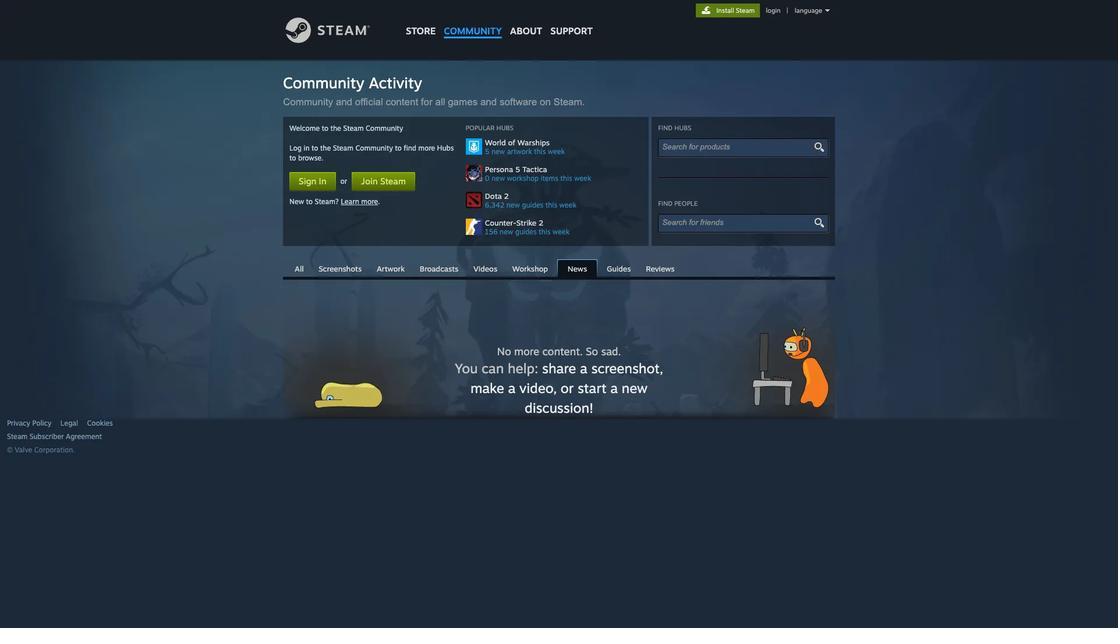 Task type: locate. For each thing, give the bounding box(es) containing it.
this inside the counter-strike 2 156 new guides this week
[[539, 228, 551, 236]]

steam right install
[[736, 6, 755, 15]]

0 vertical spatial find
[[658, 124, 673, 132]]

None image field
[[812, 142, 826, 153], [812, 218, 826, 228], [812, 142, 826, 153], [812, 218, 826, 228]]

new down screenshot, at the bottom right of the page
[[622, 380, 648, 397]]

so
[[586, 345, 598, 358]]

no more content. so sad.
[[497, 345, 621, 358]]

more up 'help:'
[[514, 345, 539, 358]]

2 find from the top
[[658, 200, 673, 208]]

1 horizontal spatial or
[[561, 380, 574, 397]]

new right 6,342
[[507, 201, 520, 210]]

community
[[444, 25, 502, 37]]

community up log in to the steam community to find more hubs to browse.
[[366, 124, 403, 133]]

or
[[340, 177, 347, 186], [561, 380, 574, 397]]

week up counter-strike 2 link
[[559, 201, 576, 210]]

more right learn
[[361, 197, 378, 206]]

community up join
[[355, 144, 393, 153]]

hubs
[[674, 124, 692, 132]]

1 vertical spatial hubs
[[437, 144, 454, 153]]

2
[[504, 192, 509, 201], [539, 218, 543, 228]]

guides up strike
[[522, 201, 544, 210]]

1 vertical spatial find
[[658, 200, 673, 208]]

on
[[540, 97, 551, 108]]

week inside dota 2 6,342 new guides this week
[[559, 201, 576, 210]]

1 vertical spatial 5
[[515, 165, 520, 174]]

login link
[[764, 6, 783, 15]]

hubs right find
[[437, 144, 454, 153]]

0
[[485, 174, 490, 183]]

1 vertical spatial 2
[[539, 218, 543, 228]]

more
[[418, 144, 435, 153], [361, 197, 378, 206], [514, 345, 539, 358]]

software
[[500, 97, 537, 108]]

new right the 156
[[500, 228, 513, 236]]

2 inside the counter-strike 2 156 new guides this week
[[539, 218, 543, 228]]

make
[[470, 380, 504, 397]]

videos link
[[468, 260, 503, 277]]

install steam link
[[696, 3, 760, 17]]

None text field
[[662, 143, 815, 151]]

all link
[[289, 260, 310, 277]]

steam for join steam
[[380, 176, 406, 187]]

week up persona 5 tactica link
[[548, 147, 565, 156]]

5 up 'persona'
[[485, 147, 489, 156]]

counter-strike 2 156 new guides this week
[[485, 218, 570, 236]]

guides inside dota 2 6,342 new guides this week
[[522, 201, 544, 210]]

a
[[580, 360, 588, 377], [508, 380, 516, 397], [610, 380, 618, 397]]

new inside the counter-strike 2 156 new guides this week
[[500, 228, 513, 236]]

privacy
[[7, 419, 30, 428]]

1 horizontal spatial more
[[418, 144, 435, 153]]

this inside dota 2 6,342 new guides this week
[[546, 201, 557, 210]]

steam right join
[[380, 176, 406, 187]]

this right items
[[560, 174, 572, 183]]

or down share
[[561, 380, 574, 397]]

and right games
[[480, 97, 497, 108]]

hubs
[[497, 124, 514, 132], [437, 144, 454, 153]]

0 horizontal spatial or
[[340, 177, 347, 186]]

find left hubs
[[658, 124, 673, 132]]

steam down the privacy
[[7, 433, 28, 441]]

0 horizontal spatial 5
[[485, 147, 489, 156]]

new left of
[[491, 147, 505, 156]]

the right welcome
[[330, 124, 341, 133]]

this up tactica
[[534, 147, 546, 156]]

of
[[508, 138, 515, 147]]

2 right strike
[[539, 218, 543, 228]]

2 horizontal spatial more
[[514, 345, 539, 358]]

this right strike
[[539, 228, 551, 236]]

welcome to the steam community
[[289, 124, 403, 133]]

1 vertical spatial or
[[561, 380, 574, 397]]

0 vertical spatial more
[[418, 144, 435, 153]]

guides link
[[601, 260, 637, 277]]

more right find
[[418, 144, 435, 153]]

None text field
[[662, 218, 815, 227]]

a down so
[[580, 360, 588, 377]]

.
[[378, 197, 380, 206]]

new
[[491, 147, 505, 156], [492, 174, 505, 183], [507, 201, 520, 210], [500, 228, 513, 236], [622, 380, 648, 397]]

0 horizontal spatial and
[[336, 97, 352, 108]]

0 horizontal spatial 2
[[504, 192, 509, 201]]

2 horizontal spatial a
[[610, 380, 618, 397]]

steam inside cookies steam subscriber agreement © valve corporation.
[[7, 433, 28, 441]]

0 horizontal spatial hubs
[[437, 144, 454, 153]]

2 right dota
[[504, 192, 509, 201]]

community
[[283, 73, 364, 92], [283, 97, 333, 108], [366, 124, 403, 133], [355, 144, 393, 153]]

guides down dota 2 6,342 new guides this week
[[515, 228, 537, 236]]

a down 'help:'
[[508, 380, 516, 397]]

week right strike
[[553, 228, 570, 236]]

find
[[658, 124, 673, 132], [658, 200, 673, 208]]

valve
[[15, 446, 32, 455]]

install steam
[[716, 6, 755, 15]]

1 horizontal spatial 5
[[515, 165, 520, 174]]

the
[[330, 124, 341, 133], [320, 144, 331, 153]]

©
[[7, 446, 13, 455]]

0 horizontal spatial a
[[508, 380, 516, 397]]

can
[[482, 360, 504, 377]]

popular
[[466, 124, 495, 132]]

world of warships 5 new artwork this week
[[485, 138, 565, 156]]

hubs up of
[[497, 124, 514, 132]]

more inside log in to the steam community to find more hubs to browse.
[[418, 144, 435, 153]]

browse.
[[298, 154, 323, 162]]

video,
[[519, 380, 557, 397]]

artwork
[[507, 147, 532, 156]]

videos
[[473, 264, 497, 274]]

in
[[319, 176, 326, 187]]

subscriber
[[30, 433, 64, 441]]

login
[[766, 6, 781, 15]]

steam subscriber agreement link
[[7, 433, 276, 442]]

or inside the share a screenshot, make a video, or start a new discussion!
[[561, 380, 574, 397]]

broadcasts
[[420, 264, 458, 274]]

privacy policy link
[[7, 419, 51, 429]]

broadcasts link
[[414, 260, 464, 277]]

dota 2 link
[[485, 192, 642, 201]]

the inside log in to the steam community to find more hubs to browse.
[[320, 144, 331, 153]]

1 horizontal spatial 2
[[539, 218, 543, 228]]

news link
[[557, 260, 598, 278]]

new inside dota 2 6,342 new guides this week
[[507, 201, 520, 210]]

2 and from the left
[[480, 97, 497, 108]]

5
[[485, 147, 489, 156], [515, 165, 520, 174]]

store link
[[402, 0, 440, 42]]

5 inside world of warships 5 new artwork this week
[[485, 147, 489, 156]]

all
[[435, 97, 445, 108]]

0 vertical spatial 2
[[504, 192, 509, 201]]

to
[[322, 124, 328, 133], [312, 144, 318, 153], [395, 144, 402, 153], [289, 154, 296, 162], [306, 197, 313, 206]]

strike
[[516, 218, 536, 228]]

2 vertical spatial more
[[514, 345, 539, 358]]

world of warships link
[[485, 138, 642, 147]]

new right 0
[[492, 174, 505, 183]]

find for find people
[[658, 200, 673, 208]]

new inside 'persona 5 tactica 0 new workshop items this week'
[[492, 174, 505, 183]]

steam down official
[[343, 124, 364, 133]]

world
[[485, 138, 506, 147]]

warships
[[517, 138, 550, 147]]

0 vertical spatial guides
[[522, 201, 544, 210]]

steam?
[[315, 197, 339, 206]]

the up the browse.
[[320, 144, 331, 153]]

guides inside the counter-strike 2 156 new guides this week
[[515, 228, 537, 236]]

steam down 'welcome to the steam community'
[[333, 144, 353, 153]]

corporation.
[[34, 446, 75, 455]]

0 vertical spatial 5
[[485, 147, 489, 156]]

156
[[485, 228, 498, 236]]

week up dota 2 link
[[574, 174, 591, 183]]

and left official
[[336, 97, 352, 108]]

week
[[548, 147, 565, 156], [574, 174, 591, 183], [559, 201, 576, 210], [553, 228, 570, 236]]

find people
[[658, 200, 698, 208]]

0 vertical spatial or
[[340, 177, 347, 186]]

1 vertical spatial the
[[320, 144, 331, 153]]

new inside world of warships 5 new artwork this week
[[491, 147, 505, 156]]

|
[[787, 6, 788, 15]]

1 vertical spatial more
[[361, 197, 378, 206]]

new to steam? learn more .
[[289, 197, 380, 206]]

find
[[404, 144, 416, 153]]

0 horizontal spatial more
[[361, 197, 378, 206]]

no
[[497, 345, 511, 358]]

1 find from the top
[[658, 124, 673, 132]]

legal link
[[60, 419, 78, 429]]

find left 'people'
[[658, 200, 673, 208]]

5 left tactica
[[515, 165, 520, 174]]

a right the start
[[610, 380, 618, 397]]

this up counter-strike 2 link
[[546, 201, 557, 210]]

or right in
[[340, 177, 347, 186]]

0 vertical spatial hubs
[[497, 124, 514, 132]]

1 vertical spatial guides
[[515, 228, 537, 236]]

artwork
[[377, 264, 405, 274]]

share a screenshot, make a video, or start a new discussion!
[[470, 360, 663, 417]]

community up welcome
[[283, 97, 333, 108]]

1 horizontal spatial and
[[480, 97, 497, 108]]

counter-
[[485, 218, 516, 228]]



Task type: vqa. For each thing, say whether or not it's contained in the screenshot.
Week inside the Persona 5 Tactica 0 new workshop items this week
yes



Task type: describe. For each thing, give the bounding box(es) containing it.
policy
[[32, 419, 51, 428]]

all
[[295, 264, 304, 274]]

week inside the counter-strike 2 156 new guides this week
[[553, 228, 570, 236]]

start
[[578, 380, 607, 397]]

community up official
[[283, 73, 364, 92]]

0 vertical spatial the
[[330, 124, 341, 133]]

content
[[386, 97, 418, 108]]

help:
[[508, 360, 538, 377]]

log in to the steam community to find more hubs to browse.
[[289, 144, 454, 162]]

discussion!
[[525, 400, 593, 417]]

reviews
[[646, 264, 675, 274]]

workshop
[[507, 174, 539, 183]]

tactica
[[522, 165, 547, 174]]

about link
[[506, 0, 546, 40]]

you can help:
[[455, 360, 542, 377]]

privacy policy
[[7, 419, 51, 428]]

language
[[795, 6, 822, 15]]

1 and from the left
[[336, 97, 352, 108]]

store
[[406, 25, 436, 37]]

1 horizontal spatial a
[[580, 360, 588, 377]]

official
[[355, 97, 383, 108]]

dota 2 6,342 new guides this week
[[485, 192, 576, 210]]

support link
[[546, 0, 597, 40]]

reviews link
[[640, 260, 681, 277]]

counter-strike 2 link
[[485, 218, 642, 228]]

log
[[289, 144, 302, 153]]

community activity community and official content for all games and software on steam.
[[283, 73, 590, 108]]

workshop link
[[507, 260, 554, 277]]

new for persona
[[492, 174, 505, 183]]

news
[[568, 264, 587, 274]]

share
[[542, 360, 576, 377]]

1 horizontal spatial hubs
[[497, 124, 514, 132]]

sign in link
[[289, 172, 336, 191]]

screenshots
[[319, 264, 362, 274]]

steam for cookies steam subscriber agreement © valve corporation.
[[7, 433, 28, 441]]

find hubs
[[658, 124, 692, 132]]

screenshot,
[[591, 360, 663, 377]]

hubs inside log in to the steam community to find more hubs to browse.
[[437, 144, 454, 153]]

to right the new
[[306, 197, 313, 206]]

sign in
[[299, 176, 326, 187]]

persona 5 tactica 0 new workshop items this week
[[485, 165, 591, 183]]

to right welcome
[[322, 124, 328, 133]]

find for find hubs
[[658, 124, 673, 132]]

to down log
[[289, 154, 296, 162]]

share a screenshot, make a video, or start a new discussion! link
[[470, 360, 663, 417]]

community inside log in to the steam community to find more hubs to browse.
[[355, 144, 393, 153]]

to right in
[[312, 144, 318, 153]]

install
[[716, 6, 734, 15]]

new inside the share a screenshot, make a video, or start a new discussion!
[[622, 380, 648, 397]]

login | language
[[766, 6, 822, 15]]

steam.
[[554, 97, 585, 108]]

workshop
[[512, 264, 548, 274]]

you
[[455, 360, 478, 377]]

new
[[289, 197, 304, 206]]

screenshots link
[[313, 260, 368, 277]]

cookies
[[87, 419, 113, 428]]

sign
[[299, 176, 316, 187]]

new for world
[[491, 147, 505, 156]]

cookies steam subscriber agreement © valve corporation.
[[7, 419, 113, 455]]

persona 5 tactica link
[[485, 165, 642, 174]]

steam for install steam
[[736, 6, 755, 15]]

activity
[[369, 73, 422, 92]]

join steam link
[[352, 172, 415, 191]]

dota
[[485, 192, 502, 201]]

about
[[510, 25, 542, 37]]

support
[[551, 25, 593, 37]]

week inside 'persona 5 tactica 0 new workshop items this week'
[[574, 174, 591, 183]]

this inside 'persona 5 tactica 0 new workshop items this week'
[[560, 174, 572, 183]]

5 inside 'persona 5 tactica 0 new workshop items this week'
[[515, 165, 520, 174]]

learn
[[341, 197, 359, 206]]

welcome
[[289, 124, 320, 133]]

artwork link
[[371, 260, 411, 277]]

to left find
[[395, 144, 402, 153]]

items
[[541, 174, 558, 183]]

people
[[674, 200, 698, 208]]

2 inside dota 2 6,342 new guides this week
[[504, 192, 509, 201]]

learn more link
[[341, 197, 378, 206]]

week inside world of warships 5 new artwork this week
[[548, 147, 565, 156]]

new for counter-
[[500, 228, 513, 236]]

this inside world of warships 5 new artwork this week
[[534, 147, 546, 156]]

for
[[421, 97, 433, 108]]

content.
[[542, 345, 583, 358]]

in
[[304, 144, 310, 153]]

join
[[361, 176, 378, 187]]

popular hubs
[[466, 124, 514, 132]]

steam inside log in to the steam community to find more hubs to browse.
[[333, 144, 353, 153]]

persona
[[485, 165, 513, 174]]



